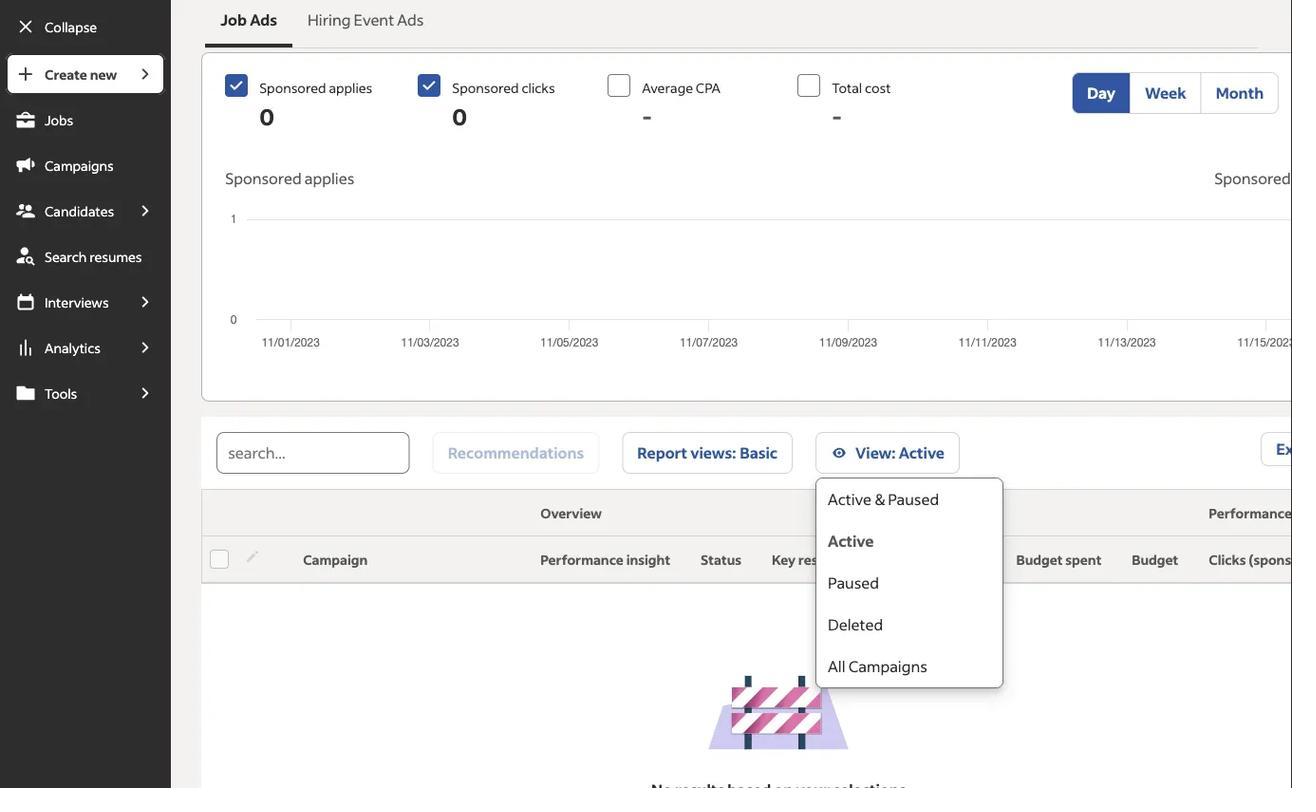Task type: vqa. For each thing, say whether or not it's contained in the screenshot.
17 button
no



Task type: describe. For each thing, give the bounding box(es) containing it.
day button
[[1072, 72, 1131, 114]]

all campaigns
[[828, 657, 928, 676]]

budget for budget spent
[[1017, 551, 1063, 568]]

tools
[[45, 385, 77, 402]]

active for active
[[828, 531, 874, 551]]

sponsored for sponsored clicks 0
[[452, 79, 519, 96]]

clicks (sponso
[[1209, 551, 1293, 568]]

views:
[[691, 443, 736, 463]]

active for active & paused
[[828, 490, 872, 509]]

jobs link
[[6, 99, 165, 141]]

all
[[828, 657, 846, 676]]

edit image
[[244, 548, 261, 565]]

budget spent
[[1017, 551, 1102, 568]]

- for total cost -
[[832, 101, 842, 131]]

jobs
[[45, 111, 73, 128]]

interviews link
[[6, 281, 126, 323]]

spent
[[1066, 551, 1102, 568]]

hiring event ads button
[[293, 0, 439, 47]]

new
[[90, 66, 117, 83]]

(sponso
[[1249, 551, 1293, 568]]

day
[[1088, 83, 1116, 103]]

applies for sponsored applies 0
[[329, 79, 373, 96]]

total cost -
[[832, 79, 891, 131]]

analytics
[[45, 339, 101, 356]]

applies for sponsored applies
[[305, 169, 354, 188]]

- for average cpa -
[[642, 101, 652, 131]]

0 for sponsored clicks 0
[[452, 101, 467, 131]]

event
[[354, 10, 394, 29]]

no results available image
[[708, 675, 850, 750]]

sponsored 
[[1215, 169, 1293, 188]]

tab list containing job ads
[[202, 0, 1262, 51]]

clicks
[[1209, 551, 1247, 568]]

job ads button
[[205, 0, 293, 47]]

campaign
[[303, 551, 368, 568]]

week
[[1145, 83, 1187, 103]]

hiring event ads
[[308, 10, 424, 29]]

group containing day
[[1072, 72, 1279, 114]]

total
[[832, 79, 862, 96]]

job ads
[[221, 10, 277, 29]]

ads inside 'hiring event ads' button
[[397, 10, 424, 29]]

active & paused menu item
[[817, 479, 1003, 520]]

report
[[638, 443, 688, 463]]

month
[[1216, 83, 1264, 103]]

1 vertical spatial paused
[[828, 573, 879, 593]]

active inside dropdown button
[[899, 443, 945, 463]]

search... field
[[217, 432, 410, 474]]

campaigns inside "link"
[[45, 157, 114, 174]]

search
[[45, 248, 87, 265]]

budget for budget
[[1132, 551, 1179, 568]]

report views: basic
[[638, 443, 778, 463]]

overview
[[541, 505, 602, 522]]

ex button
[[1261, 432, 1293, 466]]



Task type: locate. For each thing, give the bounding box(es) containing it.
- inside average cpa -
[[642, 101, 652, 131]]

collapse button
[[6, 6, 165, 47]]

sponsored
[[259, 79, 326, 96], [452, 79, 519, 96], [225, 169, 302, 188], [1215, 169, 1291, 188]]

1 vertical spatial active
[[828, 490, 872, 509]]

0 vertical spatial campaigns
[[45, 157, 114, 174]]

0 horizontal spatial campaigns
[[45, 157, 114, 174]]

1 vertical spatial performance
[[541, 551, 624, 568]]

- down average
[[642, 101, 652, 131]]

1 horizontal spatial budget
[[1132, 551, 1179, 568]]

1 vertical spatial applies
[[305, 169, 354, 188]]

None checkbox
[[225, 74, 248, 97], [798, 74, 821, 97], [225, 74, 248, 97], [798, 74, 821, 97]]

performance for performance insight
[[541, 551, 624, 568]]

&
[[875, 490, 885, 509]]

budget right spent
[[1132, 551, 1179, 568]]

analytics link
[[6, 327, 126, 368]]

ads right job
[[250, 10, 277, 29]]

month button
[[1201, 72, 1279, 114]]

campaigns link
[[6, 144, 165, 186]]

sponsored applies 0
[[259, 79, 373, 131]]

average cpa -
[[642, 79, 721, 131]]

1 - from the left
[[642, 101, 652, 131]]

0 horizontal spatial ads
[[250, 10, 277, 29]]

2 0 from the left
[[452, 101, 467, 131]]

1 horizontal spatial performance
[[1209, 505, 1293, 522]]

active up 'results'
[[828, 531, 874, 551]]

- inside total cost -
[[832, 101, 842, 131]]

-
[[642, 101, 652, 131], [832, 101, 842, 131]]

applies down 'hiring event ads' button
[[329, 79, 373, 96]]

view:
[[856, 443, 896, 463]]

ads right event
[[397, 10, 424, 29]]

ads inside job ads button
[[250, 10, 277, 29]]

ex
[[1277, 439, 1293, 459]]

2 budget from the left
[[1132, 551, 1179, 568]]

sponsored down sponsored applies 0
[[225, 169, 302, 188]]

sponsored left the clicks
[[452, 79, 519, 96]]

sponsored for sponsored 
[[1215, 169, 1291, 188]]

group
[[1072, 72, 1279, 114]]

1 budget from the left
[[1017, 551, 1063, 568]]

1 horizontal spatial campaigns
[[849, 657, 928, 676]]

0 horizontal spatial -
[[642, 101, 652, 131]]

1 horizontal spatial ads
[[397, 10, 424, 29]]

sponsored for sponsored applies 0
[[259, 79, 326, 96]]

insight
[[627, 551, 671, 568]]

job
[[221, 10, 247, 29]]

1 horizontal spatial 0
[[452, 101, 467, 131]]

1 horizontal spatial -
[[832, 101, 842, 131]]

paused
[[888, 490, 939, 509], [828, 573, 879, 593]]

1 0 from the left
[[259, 101, 274, 131]]

paused right &
[[888, 490, 939, 509]]

performance
[[1209, 505, 1293, 522], [541, 551, 624, 568]]

active inside menu item
[[828, 490, 872, 509]]

status
[[701, 551, 742, 568]]

search resumes link
[[6, 236, 165, 277]]

- down total at the right top of the page
[[832, 101, 842, 131]]

2 - from the left
[[832, 101, 842, 131]]

create new
[[45, 66, 117, 83]]

key
[[772, 551, 796, 568]]

week button
[[1130, 72, 1202, 114]]

campaigns up candidates
[[45, 157, 114, 174]]

sponsored clicks 0
[[452, 79, 555, 131]]

1 vertical spatial campaigns
[[849, 657, 928, 676]]

sponsored down hiring
[[259, 79, 326, 96]]

sponsored inside sponsored applies 0
[[259, 79, 326, 96]]

applies inside sponsored applies 0
[[329, 79, 373, 96]]

interviews
[[45, 293, 109, 311]]

0 horizontal spatial paused
[[828, 573, 879, 593]]

active & paused
[[828, 490, 939, 509]]

average
[[642, 79, 693, 96]]

create new link
[[6, 53, 126, 95]]

applies
[[329, 79, 373, 96], [305, 169, 354, 188]]

0 inside sponsored clicks 0
[[452, 101, 467, 131]]

view: active button
[[816, 432, 960, 474]]

campaigns
[[45, 157, 114, 174], [849, 657, 928, 676]]

0 vertical spatial active
[[899, 443, 945, 463]]

campaigns inside menu item
[[849, 657, 928, 676]]

None checkbox
[[418, 74, 441, 97], [608, 74, 631, 97], [418, 74, 441, 97], [608, 74, 631, 97]]

tab list
[[202, 0, 1262, 51]]

paused down 'results'
[[828, 573, 879, 593]]

cpa
[[696, 79, 721, 96]]

paused menu item
[[817, 562, 1003, 604]]

0 vertical spatial paused
[[888, 490, 939, 509]]

budget left spent
[[1017, 551, 1063, 568]]

0 horizontal spatial budget
[[1017, 551, 1063, 568]]

sponsored inside sponsored clicks 0
[[452, 79, 519, 96]]

0 horizontal spatial performance
[[541, 551, 624, 568]]

budget
[[1017, 551, 1063, 568], [1132, 551, 1179, 568]]

active
[[899, 443, 945, 463], [828, 490, 872, 509], [828, 531, 874, 551]]

2 vertical spatial active
[[828, 531, 874, 551]]

resumes
[[89, 248, 142, 265]]

active left &
[[828, 490, 872, 509]]

performance insight
[[541, 551, 671, 568]]

0
[[259, 101, 274, 131], [452, 101, 467, 131]]

tools link
[[6, 372, 126, 414]]

applies down sponsored applies 0
[[305, 169, 354, 188]]

candidates link
[[6, 190, 126, 232]]

collapse
[[45, 18, 97, 35]]

0 inside sponsored applies 0
[[259, 101, 274, 131]]

performance down overview
[[541, 551, 624, 568]]

create
[[45, 66, 87, 83]]

1 ads from the left
[[250, 10, 277, 29]]

campaigns down deleted menu item
[[849, 657, 928, 676]]

search resumes
[[45, 248, 142, 265]]

menu bar
[[0, 53, 171, 788]]

performance for performance
[[1209, 505, 1293, 522]]

2 ads from the left
[[397, 10, 424, 29]]

hiring
[[308, 10, 351, 29]]

0 horizontal spatial 0
[[259, 101, 274, 131]]

clicks
[[522, 79, 555, 96]]

sponsored applies
[[225, 169, 354, 188]]

sponsored for sponsored applies
[[225, 169, 302, 188]]

menu bar containing create new
[[0, 53, 171, 788]]

view: active
[[856, 443, 945, 463]]

results
[[799, 551, 842, 568]]

key results
[[772, 551, 842, 568]]

performance up clicks (sponso
[[1209, 505, 1293, 522]]

active right view: at right
[[899, 443, 945, 463]]

ads
[[250, 10, 277, 29], [397, 10, 424, 29]]

candidates
[[45, 202, 114, 219]]

deleted
[[828, 615, 883, 634]]

1 horizontal spatial paused
[[888, 490, 939, 509]]

cost
[[865, 79, 891, 96]]

0 vertical spatial applies
[[329, 79, 373, 96]]

sponsored down month "button"
[[1215, 169, 1291, 188]]

basic
[[740, 443, 778, 463]]

0 vertical spatial performance
[[1209, 505, 1293, 522]]

0 for sponsored applies 0
[[259, 101, 274, 131]]

all campaigns menu item
[[817, 646, 1003, 688]]

deleted menu item
[[817, 604, 1003, 646]]



